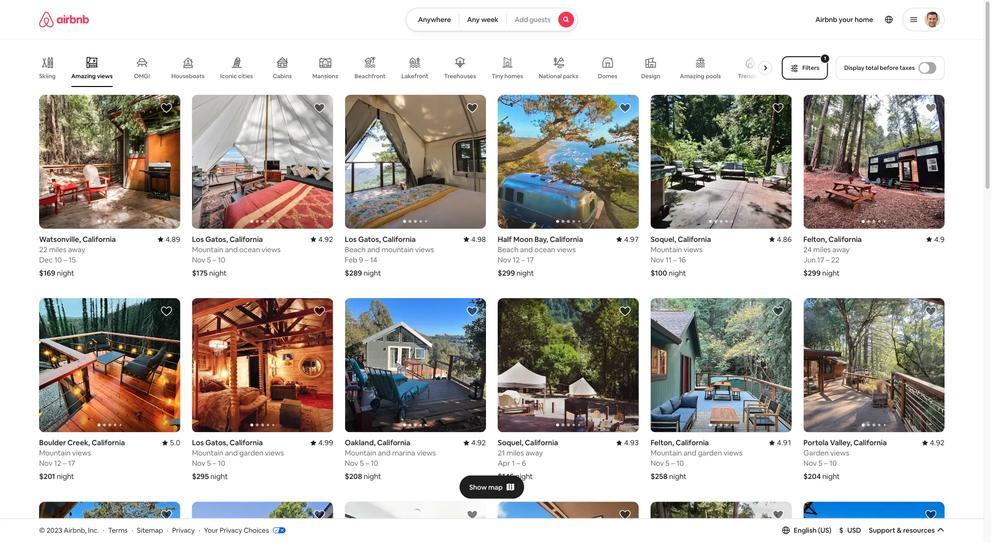 Task type: locate. For each thing, give the bounding box(es) containing it.
soquel, inside soquel, california 21 miles away apr 1 – 6 $146 night
[[498, 438, 524, 448]]

away for 15
[[68, 245, 85, 255]]

5 inside the los gatos, california mountain and garden views nov 5 – 10 $295 night
[[207, 459, 211, 469]]

4 · from the left
[[199, 526, 200, 535]]

4.89 out of 5 average rating image
[[158, 235, 180, 244]]

nov inside half moon bay, california beach and ocean views nov 12 – 17 $299 night
[[498, 255, 512, 265]]

show
[[470, 483, 487, 492]]

nov down the garden
[[804, 459, 818, 469]]

ocean inside los gatos, california mountain and ocean views nov 5 – 10 $175 night
[[240, 245, 260, 255]]

california inside the 'portola valley, california garden views nov 5 – 10 $204 night'
[[854, 438, 888, 448]]

0 horizontal spatial 17
[[68, 459, 75, 469]]

21
[[498, 449, 505, 458]]

nov inside felton, california mountain and garden views nov 5 – 10 $258 night
[[651, 459, 665, 469]]

nov inside los gatos, california mountain and ocean views nov 5 – 10 $175 night
[[192, 255, 206, 265]]

22 right "jun"
[[832, 255, 840, 265]]

1 beach from the left
[[498, 245, 519, 255]]

mountain
[[192, 245, 224, 255], [651, 245, 683, 255], [39, 449, 71, 458], [192, 449, 224, 458], [651, 449, 683, 458], [345, 449, 377, 458]]

airbnb your home link
[[810, 9, 880, 30]]

los up feb
[[345, 235, 357, 244]]

los right 4.89 on the top left of page
[[192, 235, 204, 244]]

1 horizontal spatial 17
[[527, 255, 534, 265]]

4.93
[[625, 438, 639, 448]]

los
[[192, 235, 204, 244], [345, 235, 357, 244], [192, 438, 204, 448]]

12 inside boulder creek, california mountain views nov 12 – 17 $201 night
[[54, 459, 61, 469]]

views inside felton, california mountain and garden views nov 5 – 10 $258 night
[[724, 449, 743, 458]]

california inside half moon bay, california beach and ocean views nov 12 – 17 $299 night
[[550, 235, 584, 244]]

2 4.92 out of 5 average rating image from the left
[[923, 438, 945, 448]]

mountain inside soquel, california mountain views nov 11 – 16 $100 night
[[651, 245, 683, 255]]

$299 down half
[[498, 269, 515, 278]]

soquel, up 21
[[498, 438, 524, 448]]

1 $299 from the left
[[498, 269, 515, 278]]

5 down the garden
[[819, 459, 823, 469]]

10 inside the 'portola valley, california garden views nov 5 – 10 $204 night'
[[830, 459, 838, 469]]

nov up $295
[[192, 459, 206, 469]]

mountain down 'oakland,'
[[345, 449, 377, 458]]

and inside half moon bay, california beach and ocean views nov 12 – 17 $299 night
[[521, 245, 533, 255]]

1 horizontal spatial $299
[[804, 269, 821, 278]]

4.91 out of 5 average rating image
[[770, 438, 792, 448]]

choices
[[244, 526, 269, 535]]

nov up $258
[[651, 459, 665, 469]]

5 inside los gatos, california mountain and ocean views nov 5 – 10 $175 night
[[207, 255, 211, 265]]

0 horizontal spatial add to wishlist: los gatos, california image
[[314, 306, 326, 318]]

22 up dec
[[39, 245, 47, 255]]

5 inside felton, california mountain and garden views nov 5 – 10 $258 night
[[666, 459, 670, 469]]

felton, inside felton, california mountain and garden views nov 5 – 10 $258 night
[[651, 438, 675, 448]]

17 inside half moon bay, california beach and ocean views nov 12 – 17 $299 night
[[527, 255, 534, 265]]

treehouses
[[445, 72, 477, 80]]

away right 24
[[833, 245, 850, 255]]

group
[[39, 49, 777, 87], [39, 95, 180, 229], [192, 95, 333, 229], [345, 95, 486, 229], [498, 95, 639, 229], [651, 95, 792, 229], [804, 95, 945, 229], [39, 299, 180, 433], [192, 299, 333, 433], [345, 299, 486, 433], [498, 299, 639, 433], [651, 299, 792, 433], [804, 299, 945, 433], [39, 502, 180, 543], [192, 502, 333, 543], [345, 502, 486, 543], [498, 502, 639, 543], [651, 502, 792, 543], [804, 502, 945, 543]]

away
[[68, 245, 85, 255], [833, 245, 850, 255], [526, 449, 543, 458]]

los for los gatos, california mountain and garden views nov 5 – 10 $295 night
[[192, 438, 204, 448]]

your privacy choices link
[[204, 526, 286, 536]]

0 vertical spatial add to wishlist: soquel, california image
[[773, 102, 785, 114]]

privacy down add to wishlist: morgan hill, california "image"
[[172, 526, 195, 535]]

soquel, for 21
[[498, 438, 524, 448]]

4.9 out of 5 average rating image
[[927, 235, 945, 244]]

skiing
[[39, 72, 56, 80]]

los gatos, california beach and mountain views feb 9 – 14 $289 night
[[345, 235, 434, 278]]

5 up the $175
[[207, 255, 211, 265]]

5 up $295
[[207, 459, 211, 469]]

1 horizontal spatial add to wishlist: los gatos, california image
[[467, 102, 479, 114]]

gatos,
[[206, 235, 228, 244], [359, 235, 381, 244], [206, 438, 228, 448]]

garden
[[804, 449, 829, 458]]

– inside oakland, california mountain and marina views nov 5 – 10 $208 night
[[366, 459, 369, 469]]

any
[[467, 15, 480, 24]]

felton, california mountain and garden views nov 5 – 10 $258 night
[[651, 438, 743, 482]]

amazing right skiing
[[71, 72, 96, 80]]

4.92 out of 5 average rating image for oakland, california mountain and marina views nov 5 – 10 $208 night
[[464, 438, 486, 448]]

gatos, for ocean
[[206, 235, 228, 244]]

miles for 17
[[814, 245, 832, 255]]

views inside soquel, california mountain views nov 11 – 16 $100 night
[[684, 245, 703, 255]]

17 inside boulder creek, california mountain views nov 12 – 17 $201 night
[[68, 459, 75, 469]]

show map button
[[460, 476, 525, 499]]

nov inside the 'portola valley, california garden views nov 5 – 10 $204 night'
[[804, 459, 818, 469]]

miles right 24
[[814, 245, 832, 255]]

mountain up the $175
[[192, 245, 224, 255]]

0 vertical spatial felton,
[[804, 235, 828, 244]]

views inside los gatos, california mountain and ocean views nov 5 – 10 $175 night
[[262, 245, 281, 255]]

views inside oakland, california mountain and marina views nov 5 – 10 $208 night
[[417, 449, 436, 458]]

add to wishlist: capitola, california image
[[620, 510, 632, 521]]

– inside los gatos, california beach and mountain views feb 9 – 14 $289 night
[[365, 255, 369, 265]]

add to wishlist: soquel, california image
[[773, 102, 785, 114], [620, 306, 632, 318]]

jun
[[804, 255, 816, 265]]

privacy right your
[[220, 526, 242, 535]]

1 horizontal spatial away
[[526, 449, 543, 458]]

miles inside watsonville, california 22 miles away dec 10 – 15 $169 night
[[49, 245, 66, 255]]

night inside felton, california mountain and garden views nov 5 – 10 $258 night
[[670, 472, 687, 482]]

beach down half
[[498, 245, 519, 255]]

felton, up 24
[[804, 235, 828, 244]]

$ usd
[[840, 526, 862, 535]]

away for 6
[[526, 449, 543, 458]]

add to wishlist: felton, california image
[[926, 102, 938, 114], [773, 306, 785, 318]]

2 horizontal spatial 17
[[818, 255, 825, 265]]

1 horizontal spatial 4.92
[[472, 438, 486, 448]]

4.97 out of 5 average rating image
[[617, 235, 639, 244]]

·
[[103, 526, 104, 535], [132, 526, 133, 535], [167, 526, 169, 535], [199, 526, 200, 535]]

0 horizontal spatial away
[[68, 245, 85, 255]]

0 horizontal spatial add to wishlist: watsonville, california image
[[161, 102, 173, 114]]

felton, for mountain
[[651, 438, 675, 448]]

1 horizontal spatial 4.92 out of 5 average rating image
[[923, 438, 945, 448]]

away up 15 at the top left of the page
[[68, 245, 85, 255]]

9
[[359, 255, 364, 265]]

0 horizontal spatial soquel,
[[498, 438, 524, 448]]

0 horizontal spatial 12
[[54, 459, 61, 469]]

$201
[[39, 472, 55, 482]]

nov up $208
[[345, 459, 359, 469]]

airbnb your home
[[816, 15, 874, 24]]

soquel, up 11
[[651, 235, 677, 244]]

night inside soquel, california 21 miles away apr 1 – 6 $146 night
[[516, 472, 533, 482]]

los gatos, california mountain and garden views nov 5 – 10 $295 night
[[192, 438, 284, 482]]

0 horizontal spatial ocean
[[240, 245, 260, 255]]

0 horizontal spatial miles
[[49, 245, 66, 255]]

· down add to wishlist: morgan hill, california "image"
[[167, 526, 169, 535]]

0 horizontal spatial felton,
[[651, 438, 675, 448]]

1 horizontal spatial felton,
[[804, 235, 828, 244]]

0 horizontal spatial $299
[[498, 269, 515, 278]]

17 down moon
[[527, 255, 534, 265]]

nov down half
[[498, 255, 512, 265]]

national parks
[[539, 72, 579, 80]]

1 horizontal spatial garden
[[699, 449, 723, 458]]

support & resources button
[[870, 526, 945, 535]]

beachfront
[[355, 72, 386, 80]]

add to wishlist: los gatos, california image down mansions
[[314, 102, 326, 114]]

add to wishlist: los gatos, california image
[[314, 102, 326, 114], [467, 102, 479, 114]]

los inside los gatos, california mountain and ocean views nov 5 – 10 $175 night
[[192, 235, 204, 244]]

los inside los gatos, california beach and mountain views feb 9 – 14 $289 night
[[345, 235, 357, 244]]

away inside watsonville, california 22 miles away dec 10 – 15 $169 night
[[68, 245, 85, 255]]

gatos, up $295
[[206, 438, 228, 448]]

feb
[[345, 255, 358, 265]]

1 vertical spatial 22
[[832, 255, 840, 265]]

nov up the $175
[[192, 255, 206, 265]]

2 ocean from the left
[[535, 245, 556, 255]]

0 vertical spatial add to wishlist: felton, california image
[[926, 102, 938, 114]]

0 vertical spatial 12
[[513, 255, 520, 265]]

4.98
[[472, 235, 486, 244]]

add to wishlist: los gatos, california image
[[314, 306, 326, 318], [773, 510, 785, 521]]

gatos, inside the los gatos, california mountain and garden views nov 5 – 10 $295 night
[[206, 438, 228, 448]]

views inside the 'portola valley, california garden views nov 5 – 10 $204 night'
[[831, 449, 850, 458]]

1 horizontal spatial add to wishlist: soquel, california image
[[773, 102, 785, 114]]

1 horizontal spatial ocean
[[535, 245, 556, 255]]

views inside boulder creek, california mountain views nov 12 – 17 $201 night
[[72, 449, 91, 458]]

night inside half moon bay, california beach and ocean views nov 12 – 17 $299 night
[[517, 269, 534, 278]]

1 vertical spatial 12
[[54, 459, 61, 469]]

away inside felton, california 24 miles away jun 17 – 22 $299 night
[[833, 245, 850, 255]]

12 down moon
[[513, 255, 520, 265]]

your
[[840, 15, 854, 24]]

2 horizontal spatial 4.92
[[931, 438, 945, 448]]

felton, for 24
[[804, 235, 828, 244]]

4.99
[[319, 438, 333, 448]]

tiny
[[492, 72, 504, 80]]

night inside los gatos, california mountain and ocean views nov 5 – 10 $175 night
[[209, 269, 227, 278]]

add to wishlist: felton, california image for 4.91
[[773, 306, 785, 318]]

amazing
[[71, 72, 96, 80], [681, 72, 705, 80]]

mountain up $258
[[651, 449, 683, 458]]

california inside felton, california 24 miles away jun 17 – 22 $299 night
[[829, 235, 863, 244]]

add to wishlist: watsonville, california image
[[161, 102, 173, 114], [926, 510, 938, 521]]

garden inside felton, california mountain and garden views nov 5 – 10 $258 night
[[699, 449, 723, 458]]

away up 6
[[526, 449, 543, 458]]

beach up feb
[[345, 245, 366, 255]]

california inside los gatos, california beach and mountain views feb 9 – 14 $289 night
[[383, 235, 416, 244]]

2 horizontal spatial miles
[[814, 245, 832, 255]]

gatos, up the $175
[[206, 235, 228, 244]]

mountain up $295
[[192, 449, 224, 458]]

1 horizontal spatial add to wishlist: felton, california image
[[926, 102, 938, 114]]

none search field containing anywhere
[[406, 8, 578, 31]]

0 horizontal spatial 4.92 out of 5 average rating image
[[464, 438, 486, 448]]

2 beach from the left
[[345, 245, 366, 255]]

1 horizontal spatial 22
[[832, 255, 840, 265]]

map
[[489, 483, 503, 492]]

add to wishlist: los gatos, california image for 4.98
[[467, 102, 479, 114]]

– inside soquel, california 21 miles away apr 1 – 6 $146 night
[[517, 459, 521, 469]]

apr
[[498, 459, 511, 469]]

felton, inside felton, california 24 miles away jun 17 – 22 $299 night
[[804, 235, 828, 244]]

$299 inside half moon bay, california beach and ocean views nov 12 – 17 $299 night
[[498, 269, 515, 278]]

english (us) button
[[783, 526, 832, 535]]

0 horizontal spatial add to wishlist: soquel, california image
[[620, 306, 632, 318]]

0 vertical spatial soquel,
[[651, 235, 677, 244]]

1 add to wishlist: los gatos, california image from the left
[[314, 102, 326, 114]]

felton, right '4.93'
[[651, 438, 675, 448]]

add to wishlist: los gatos, california image for 4.92
[[314, 102, 326, 114]]

1 horizontal spatial amazing
[[681, 72, 705, 80]]

1 vertical spatial add to wishlist: los gatos, california image
[[773, 510, 785, 521]]

5 up $258
[[666, 459, 670, 469]]

mountain inside boulder creek, california mountain views nov 12 – 17 $201 night
[[39, 449, 71, 458]]

watsonville, california 22 miles away dec 10 – 15 $169 night
[[39, 235, 116, 278]]

views
[[97, 72, 113, 80], [262, 245, 281, 255], [557, 245, 576, 255], [684, 245, 703, 255], [416, 245, 434, 255], [72, 449, 91, 458], [265, 449, 284, 458], [724, 449, 743, 458], [417, 449, 436, 458], [831, 449, 850, 458]]

mountain down boulder
[[39, 449, 71, 458]]

5 up $208
[[360, 459, 364, 469]]

0 vertical spatial 22
[[39, 245, 47, 255]]

0 horizontal spatial privacy
[[172, 526, 195, 535]]

1 vertical spatial soquel,
[[498, 438, 524, 448]]

17 down the creek,
[[68, 459, 75, 469]]

support
[[870, 526, 896, 535]]

1 ocean from the left
[[240, 245, 260, 255]]

24
[[804, 245, 812, 255]]

design
[[642, 72, 661, 80]]

2023
[[47, 526, 62, 535]]

1 horizontal spatial 12
[[513, 255, 520, 265]]

amazing left pools
[[681, 72, 705, 80]]

1 horizontal spatial add to wishlist: watsonville, california image
[[926, 510, 938, 521]]

mountain up 11
[[651, 245, 683, 255]]

filters button
[[783, 56, 829, 80]]

1 4.92 out of 5 average rating image from the left
[[464, 438, 486, 448]]

2 horizontal spatial away
[[833, 245, 850, 255]]

– inside the los gatos, california mountain and garden views nov 5 – 10 $295 night
[[213, 459, 216, 469]]

1 privacy from the left
[[172, 526, 195, 535]]

away inside soquel, california 21 miles away apr 1 – 6 $146 night
[[526, 449, 543, 458]]

felton,
[[804, 235, 828, 244], [651, 438, 675, 448]]

2 garden from the left
[[699, 449, 723, 458]]

1 vertical spatial add to wishlist: felton, california image
[[773, 306, 785, 318]]

terms
[[108, 526, 128, 535]]

and
[[225, 245, 238, 255], [521, 245, 533, 255], [368, 245, 380, 255], [225, 449, 238, 458], [684, 449, 697, 458], [378, 449, 391, 458]]

0 horizontal spatial garden
[[240, 449, 264, 458]]

cities
[[238, 72, 253, 80]]

mountain inside oakland, california mountain and marina views nov 5 – 10 $208 night
[[345, 449, 377, 458]]

miles up 1
[[507, 449, 524, 458]]

2 add to wishlist: los gatos, california image from the left
[[467, 102, 479, 114]]

mountain inside felton, california mountain and garden views nov 5 – 10 $258 night
[[651, 449, 683, 458]]

add to wishlist: watsonville, california image down houseboats
[[161, 102, 173, 114]]

nov left 11
[[651, 255, 665, 265]]

any week button
[[459, 8, 507, 31]]

· left your
[[199, 526, 200, 535]]

los right 5.0
[[192, 438, 204, 448]]

add guests button
[[507, 8, 578, 31]]

2 $299 from the left
[[804, 269, 821, 278]]

10 inside watsonville, california 22 miles away dec 10 – 15 $169 night
[[54, 255, 62, 265]]

12 inside half moon bay, california beach and ocean views nov 12 – 17 $299 night
[[513, 255, 520, 265]]

soquel,
[[651, 235, 677, 244], [498, 438, 524, 448]]

1 horizontal spatial miles
[[507, 449, 524, 458]]

0 horizontal spatial amazing
[[71, 72, 96, 80]]

– inside soquel, california mountain views nov 11 – 16 $100 night
[[674, 255, 678, 265]]

1 vertical spatial add to wishlist: soquel, california image
[[620, 306, 632, 318]]

1 horizontal spatial soquel,
[[651, 235, 677, 244]]

los inside the los gatos, california mountain and garden views nov 5 – 10 $295 night
[[192, 438, 204, 448]]

0 horizontal spatial 4.92
[[319, 235, 333, 244]]

display
[[845, 64, 865, 72]]

ocean inside half moon bay, california beach and ocean views nov 12 – 17 $299 night
[[535, 245, 556, 255]]

miles down watsonville,
[[49, 245, 66, 255]]

terms link
[[108, 526, 128, 535]]

4.92 out of 5 average rating image
[[311, 235, 333, 244]]

night inside soquel, california mountain views nov 11 – 16 $100 night
[[669, 269, 687, 278]]

cabins
[[273, 72, 292, 80]]

$299 down "jun"
[[804, 269, 821, 278]]

gatos, inside los gatos, california mountain and ocean views nov 5 – 10 $175 night
[[206, 235, 228, 244]]

12 up $201
[[54, 459, 61, 469]]

california inside oakland, california mountain and marina views nov 5 – 10 $208 night
[[377, 438, 411, 448]]

iconic cities
[[221, 72, 253, 80]]

4.92 out of 5 average rating image
[[464, 438, 486, 448], [923, 438, 945, 448]]

22
[[39, 245, 47, 255], [832, 255, 840, 265]]

$169
[[39, 269, 55, 278]]

soquel, inside soquel, california mountain views nov 11 – 16 $100 night
[[651, 235, 677, 244]]

1 horizontal spatial add to wishlist: los gatos, california image
[[773, 510, 785, 521]]

17 right "jun"
[[818, 255, 825, 265]]

· right terms
[[132, 526, 133, 535]]

english (us)
[[795, 526, 832, 535]]

0 horizontal spatial 22
[[39, 245, 47, 255]]

– inside boulder creek, california mountain views nov 12 – 17 $201 night
[[63, 459, 67, 469]]

add to wishlist: los gatos, california image down treehouses
[[467, 102, 479, 114]]

1 vertical spatial felton,
[[651, 438, 675, 448]]

5 inside oakland, california mountain and marina views nov 5 – 10 $208 night
[[360, 459, 364, 469]]

valley,
[[831, 438, 853, 448]]

miles inside felton, california 24 miles away jun 17 – 22 $299 night
[[814, 245, 832, 255]]

1 horizontal spatial beach
[[498, 245, 519, 255]]

miles inside soquel, california 21 miles away apr 1 – 6 $146 night
[[507, 449, 524, 458]]

0 horizontal spatial add to wishlist: los gatos, california image
[[314, 102, 326, 114]]

$
[[840, 526, 844, 535]]

los for los gatos, california beach and mountain views feb 9 – 14 $289 night
[[345, 235, 357, 244]]

0 horizontal spatial beach
[[345, 245, 366, 255]]

0 vertical spatial add to wishlist: watsonville, california image
[[161, 102, 173, 114]]

add to wishlist: oakland, california image
[[467, 306, 479, 318]]

omg!
[[134, 72, 150, 80]]

add to wishlist: watsonville, california image up the resources at the bottom
[[926, 510, 938, 521]]

gatos, up 14
[[359, 235, 381, 244]]

nov up $201
[[39, 459, 53, 469]]

None search field
[[406, 8, 578, 31]]

4.92 for los gatos, california mountain and ocean views nov 5 – 10 $175 night
[[319, 235, 333, 244]]

california inside soquel, california mountain views nov 11 – 16 $100 night
[[678, 235, 712, 244]]

0 horizontal spatial add to wishlist: felton, california image
[[773, 306, 785, 318]]

–
[[64, 255, 67, 265], [213, 255, 216, 265], [522, 255, 526, 265], [674, 255, 678, 265], [365, 255, 369, 265], [827, 255, 830, 265], [63, 459, 67, 469], [213, 459, 216, 469], [517, 459, 521, 469], [672, 459, 675, 469], [366, 459, 369, 469], [825, 459, 828, 469]]

1 horizontal spatial privacy
[[220, 526, 242, 535]]

1 garden from the left
[[240, 449, 264, 458]]

· right inc.
[[103, 526, 104, 535]]

(us)
[[819, 526, 832, 535]]

2 · from the left
[[132, 526, 133, 535]]



Task type: describe. For each thing, give the bounding box(es) containing it.
amazing pools
[[681, 72, 722, 80]]

4.92 for oakland, california mountain and marina views nov 5 – 10 $208 night
[[472, 438, 486, 448]]

0 vertical spatial add to wishlist: los gatos, california image
[[314, 306, 326, 318]]

10 inside oakland, california mountain and marina views nov 5 – 10 $208 night
[[371, 459, 379, 469]]

miles for 10
[[49, 245, 66, 255]]

sitemap link
[[137, 526, 163, 535]]

$289
[[345, 269, 362, 278]]

amazing views
[[71, 72, 113, 80]]

group containing amazing views
[[39, 49, 777, 87]]

california inside los gatos, california mountain and ocean views nov 5 – 10 $175 night
[[230, 235, 263, 244]]

11
[[666, 255, 672, 265]]

$175
[[192, 269, 208, 278]]

17 inside felton, california 24 miles away jun 17 – 22 $299 night
[[818, 255, 825, 265]]

privacy link
[[172, 526, 195, 535]]

display total before taxes
[[845, 64, 916, 72]]

night inside los gatos, california beach and mountain views feb 9 – 14 $289 night
[[364, 269, 381, 278]]

before
[[881, 64, 899, 72]]

los gatos, california mountain and ocean views nov 5 – 10 $175 night
[[192, 235, 281, 278]]

add to wishlist: soquel, california image for 4.86
[[773, 102, 785, 114]]

10 inside the los gatos, california mountain and garden views nov 5 – 10 $295 night
[[218, 459, 226, 469]]

4.92 out of 5 average rating image for portola valley, california garden views nov 5 – 10 $204 night
[[923, 438, 945, 448]]

beach inside los gatos, california beach and mountain views feb 9 – 14 $289 night
[[345, 245, 366, 255]]

california inside soquel, california 21 miles away apr 1 – 6 $146 night
[[525, 438, 559, 448]]

1 vertical spatial add to wishlist: watsonville, california image
[[926, 510, 938, 521]]

away for 22
[[833, 245, 850, 255]]

home
[[856, 15, 874, 24]]

add to wishlist: portola valley, california image
[[926, 306, 938, 318]]

add to wishlist: felton, california image for 4.9
[[926, 102, 938, 114]]

lakefront
[[402, 72, 429, 80]]

night inside felton, california 24 miles away jun 17 – 22 $299 night
[[823, 269, 840, 278]]

boulder creek, california mountain views nov 12 – 17 $201 night
[[39, 438, 125, 482]]

show map
[[470, 483, 503, 492]]

soquel, for mountain
[[651, 235, 677, 244]]

$299 inside felton, california 24 miles away jun 17 – 22 $299 night
[[804, 269, 821, 278]]

amazing for amazing pools
[[681, 72, 705, 80]]

boulder
[[39, 438, 66, 448]]

resources
[[904, 526, 936, 535]]

14
[[370, 255, 378, 265]]

views inside los gatos, california beach and mountain views feb 9 – 14 $289 night
[[416, 245, 434, 255]]

moon
[[514, 235, 533, 244]]

night inside the 'portola valley, california garden views nov 5 – 10 $204 night'
[[823, 472, 841, 482]]

garden inside the los gatos, california mountain and garden views nov 5 – 10 $295 night
[[240, 449, 264, 458]]

and inside los gatos, california beach and mountain views feb 9 – 14 $289 night
[[368, 245, 380, 255]]

$295
[[192, 472, 209, 482]]

4.86
[[778, 235, 792, 244]]

add to wishlist: scotts valley, california image
[[467, 510, 479, 521]]

mansions
[[313, 72, 338, 80]]

1 · from the left
[[103, 526, 104, 535]]

night inside boulder creek, california mountain views nov 12 – 17 $201 night
[[57, 472, 74, 482]]

portola valley, california garden views nov 5 – 10 $204 night
[[804, 438, 888, 482]]

airbnb
[[816, 15, 838, 24]]

oakland, california mountain and marina views nov 5 – 10 $208 night
[[345, 438, 436, 482]]

support & resources
[[870, 526, 936, 535]]

nov inside soquel, california mountain views nov 11 – 16 $100 night
[[651, 255, 665, 265]]

california inside the los gatos, california mountain and garden views nov 5 – 10 $295 night
[[230, 438, 263, 448]]

nov inside oakland, california mountain and marina views nov 5 – 10 $208 night
[[345, 459, 359, 469]]

4.89
[[166, 235, 180, 244]]

beach inside half moon bay, california beach and ocean views nov 12 – 17 $299 night
[[498, 245, 519, 255]]

dec
[[39, 255, 53, 265]]

– inside the 'portola valley, california garden views nov 5 – 10 $204 night'
[[825, 459, 828, 469]]

homes
[[505, 72, 524, 80]]

week
[[482, 15, 499, 24]]

4.92 for portola valley, california garden views nov 5 – 10 $204 night
[[931, 438, 945, 448]]

tiny homes
[[492, 72, 524, 80]]

add to wishlist: half moon bay, california image
[[620, 102, 632, 114]]

nov inside boulder creek, california mountain views nov 12 – 17 $201 night
[[39, 459, 53, 469]]

night inside watsonville, california 22 miles away dec 10 – 15 $169 night
[[57, 269, 74, 278]]

anywhere
[[418, 15, 451, 24]]

$258
[[651, 472, 668, 482]]

and inside felton, california mountain and garden views nov 5 – 10 $258 night
[[684, 449, 697, 458]]

pools
[[706, 72, 722, 80]]

guests
[[530, 15, 551, 24]]

taxes
[[901, 64, 916, 72]]

– inside half moon bay, california beach and ocean views nov 12 – 17 $299 night
[[522, 255, 526, 265]]

views inside half moon bay, california beach and ocean views nov 12 – 17 $299 night
[[557, 245, 576, 255]]

watsonville,
[[39, 235, 81, 244]]

4.93 out of 5 average rating image
[[617, 438, 639, 448]]

national
[[539, 72, 562, 80]]

22 inside felton, california 24 miles away jun 17 – 22 $299 night
[[832, 255, 840, 265]]

amazing for amazing views
[[71, 72, 96, 80]]

– inside felton, california 24 miles away jun 17 – 22 $299 night
[[827, 255, 830, 265]]

10 inside los gatos, california mountain and ocean views nov 5 – 10 $175 night
[[218, 255, 226, 265]]

airbnb,
[[64, 526, 87, 535]]

22 inside watsonville, california 22 miles away dec 10 – 15 $169 night
[[39, 245, 47, 255]]

usd
[[848, 526, 862, 535]]

california inside felton, california mountain and garden views nov 5 – 10 $258 night
[[676, 438, 710, 448]]

night inside the los gatos, california mountain and garden views nov 5 – 10 $295 night
[[211, 472, 228, 482]]

4.98 out of 5 average rating image
[[464, 235, 486, 244]]

parks
[[564, 72, 579, 80]]

4.9
[[935, 235, 945, 244]]

english
[[795, 526, 817, 535]]

©
[[39, 526, 45, 535]]

$146
[[498, 472, 514, 482]]

– inside watsonville, california 22 miles away dec 10 – 15 $169 night
[[64, 255, 67, 265]]

trending
[[739, 72, 763, 80]]

10 inside felton, california mountain and garden views nov 5 – 10 $258 night
[[677, 459, 685, 469]]

4.99 out of 5 average rating image
[[311, 438, 333, 448]]

creek,
[[68, 438, 90, 448]]

los for los gatos, california mountain and ocean views nov 5 – 10 $175 night
[[192, 235, 204, 244]]

and inside los gatos, california mountain and ocean views nov 5 – 10 $175 night
[[225, 245, 238, 255]]

california inside boulder creek, california mountain views nov 12 – 17 $201 night
[[92, 438, 125, 448]]

$208
[[345, 472, 363, 482]]

6
[[522, 459, 527, 469]]

anywhere button
[[406, 8, 460, 31]]

miles for 1
[[507, 449, 524, 458]]

total
[[866, 64, 879, 72]]

portola
[[804, 438, 829, 448]]

4.97
[[625, 235, 639, 244]]

gatos, for garden
[[206, 438, 228, 448]]

1
[[512, 459, 515, 469]]

terms · sitemap · privacy ·
[[108, 526, 200, 535]]

add to wishlist: corralitos, california image
[[314, 510, 326, 521]]

3 · from the left
[[167, 526, 169, 535]]

5 inside the 'portola valley, california garden views nov 5 – 10 $204 night'
[[819, 459, 823, 469]]

california inside watsonville, california 22 miles away dec 10 – 15 $169 night
[[83, 235, 116, 244]]

– inside felton, california mountain and garden views nov 5 – 10 $258 night
[[672, 459, 675, 469]]

© 2023 airbnb, inc. ·
[[39, 526, 104, 535]]

views inside the los gatos, california mountain and garden views nov 5 – 10 $295 night
[[265, 449, 284, 458]]

profile element
[[590, 0, 945, 39]]

mountain
[[382, 245, 414, 255]]

and inside the los gatos, california mountain and garden views nov 5 – 10 $295 night
[[225, 449, 238, 458]]

nov inside the los gatos, california mountain and garden views nov 5 – 10 $295 night
[[192, 459, 206, 469]]

4.86 out of 5 average rating image
[[770, 235, 792, 244]]

mountain inside los gatos, california mountain and ocean views nov 5 – 10 $175 night
[[192, 245, 224, 255]]

– inside los gatos, california mountain and ocean views nov 5 – 10 $175 night
[[213, 255, 216, 265]]

felton, california 24 miles away jun 17 – 22 $299 night
[[804, 235, 863, 278]]

half moon bay, california beach and ocean views nov 12 – 17 $299 night
[[498, 235, 584, 278]]

$204
[[804, 472, 822, 482]]

add guests
[[515, 15, 551, 24]]

half
[[498, 235, 512, 244]]

sitemap
[[137, 526, 163, 535]]

domes
[[598, 72, 618, 80]]

add to wishlist: boulder creek, california image
[[161, 306, 173, 318]]

inc.
[[88, 526, 99, 535]]

add to wishlist: morgan hill, california image
[[161, 510, 173, 521]]

2 privacy from the left
[[220, 526, 242, 535]]

add to wishlist: soquel, california image for 4.93
[[620, 306, 632, 318]]

night inside oakland, california mountain and marina views nov 5 – 10 $208 night
[[364, 472, 382, 482]]

mountain inside the los gatos, california mountain and garden views nov 5 – 10 $295 night
[[192, 449, 224, 458]]

5.0
[[170, 438, 180, 448]]

4.91
[[778, 438, 792, 448]]

your privacy choices
[[204, 526, 269, 535]]

$100
[[651, 269, 668, 278]]

your
[[204, 526, 218, 535]]

gatos, for mountain
[[359, 235, 381, 244]]

display total before taxes button
[[837, 56, 945, 80]]

5.0 out of 5 average rating image
[[162, 438, 180, 448]]

and inside oakland, california mountain and marina views nov 5 – 10 $208 night
[[378, 449, 391, 458]]

marina
[[393, 449, 416, 458]]



Task type: vqa. For each thing, say whether or not it's contained in the screenshot.


